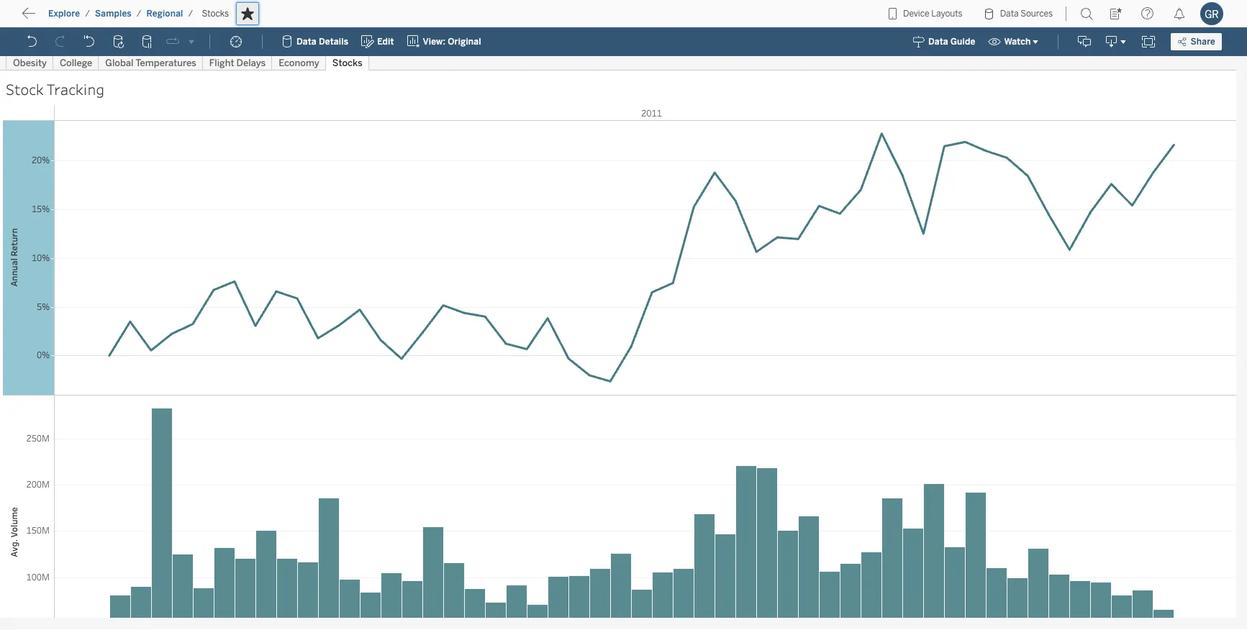 Task type: describe. For each thing, give the bounding box(es) containing it.
regional link
[[146, 8, 184, 19]]

samples link
[[94, 8, 132, 19]]

to
[[65, 11, 76, 24]]

regional
[[147, 9, 183, 19]]

stocks element
[[198, 9, 233, 19]]

2 / from the left
[[137, 9, 142, 19]]

explore / samples / regional /
[[48, 9, 193, 19]]

skip to content
[[37, 11, 124, 24]]



Task type: locate. For each thing, give the bounding box(es) containing it.
/
[[85, 9, 90, 19], [137, 9, 142, 19], [188, 9, 193, 19]]

/ left stocks element
[[188, 9, 193, 19]]

explore link
[[48, 8, 81, 19]]

content
[[79, 11, 124, 24]]

samples
[[95, 9, 132, 19]]

explore
[[48, 9, 80, 19]]

skip to content link
[[35, 8, 147, 27]]

skip
[[37, 11, 62, 24]]

1 horizontal spatial /
[[137, 9, 142, 19]]

0 horizontal spatial /
[[85, 9, 90, 19]]

3 / from the left
[[188, 9, 193, 19]]

2 horizontal spatial /
[[188, 9, 193, 19]]

1 / from the left
[[85, 9, 90, 19]]

stocks
[[202, 9, 229, 19]]

/ right samples at the left of page
[[137, 9, 142, 19]]

/ right to
[[85, 9, 90, 19]]



Task type: vqa. For each thing, say whether or not it's contained in the screenshot.
Skip at left
yes



